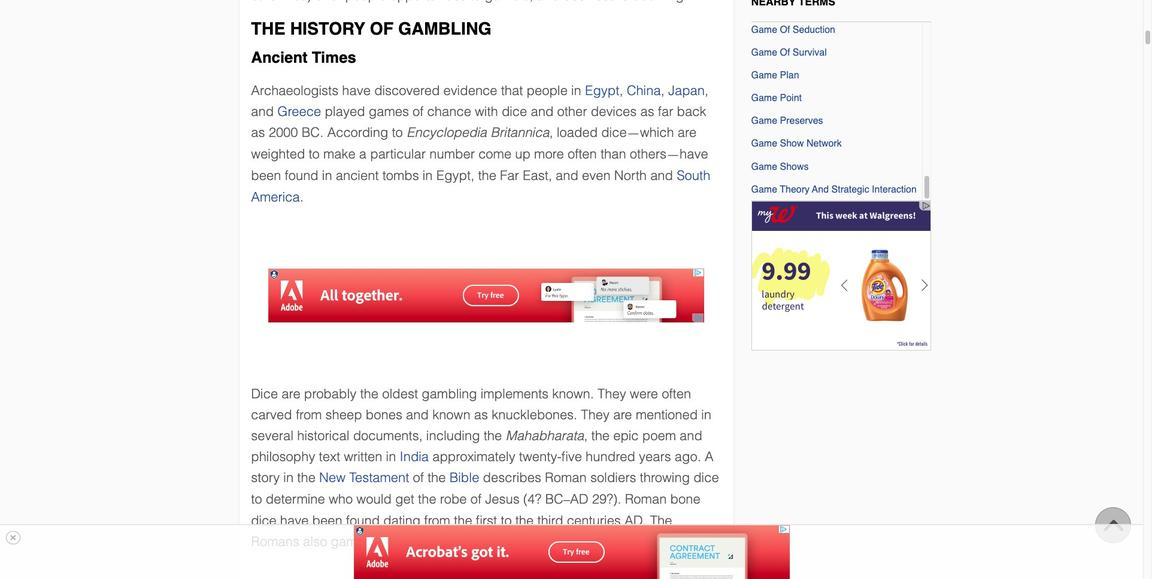 Task type: vqa. For each thing, say whether or not it's contained in the screenshot.
of within 'Link'
yes



Task type: describe. For each thing, give the bounding box(es) containing it.
ad
[[570, 492, 588, 507]]

the
[[251, 19, 285, 39]]

the inside "describes roman soldiers throwing dice to determine who would get the robe of jesus (4? bc"
[[418, 492, 436, 507]]

japan link
[[668, 83, 705, 98]]

south america link
[[251, 168, 710, 204]]

known.
[[552, 387, 594, 402]]

from inside dice are probably the oldest gambling implements known. they were often carved from sheep bones and known as knucklebones. they are mentioned in several historical documents, including the
[[296, 408, 322, 423]]

played games of chance with dice and other devices as far back as 2000 bc. according to
[[251, 104, 706, 140]]

have been found in ancient tombs in egypt, the far east, and even north and
[[251, 147, 708, 183]]

hundred
[[586, 450, 635, 465]]

, the epic poem and philosophy text written in
[[251, 429, 702, 465]]

a
[[359, 147, 367, 162]]

in inside , the epic poem and philosophy text written in
[[386, 450, 396, 465]]

game for game plan
[[751, 70, 777, 81]]

particular
[[370, 147, 426, 162]]

dice are probably the oldest gambling implements known. they were often carved from sheep bones and known as knucklebones. they are mentioned in several historical documents, including the
[[251, 387, 711, 444]]

ad.
[[625, 514, 647, 529]]

were
[[630, 387, 658, 402]]

text
[[319, 450, 340, 465]]

the inside , the epic poem and philosophy text written in
[[591, 429, 610, 444]]

game of survival
[[751, 47, 827, 58]]

are for dice
[[282, 387, 300, 402]]

egypt
[[585, 83, 619, 98]]

game for game theory and strategic interaction
[[751, 184, 777, 195]]

bible link
[[450, 471, 479, 486]]

history
[[290, 19, 365, 39]]

south america
[[251, 168, 710, 204]]

sheep
[[326, 408, 362, 423]]

the
[[650, 514, 672, 529]]

historical
[[297, 429, 349, 444]]

game theory and strategic interaction
[[751, 184, 917, 195]]

dice for have
[[251, 514, 276, 529]]

which
[[640, 125, 674, 140]]

dice for —
[[601, 125, 627, 140]]

tombs
[[382, 168, 419, 183]]

devices
[[591, 104, 637, 119]]

carved
[[251, 408, 292, 423]]

gladiator
[[598, 535, 649, 550]]

chariot
[[406, 535, 446, 550]]

britannica
[[491, 125, 549, 140]]

people
[[527, 83, 568, 98]]

greece
[[277, 104, 321, 119]]

game of survival link
[[751, 44, 827, 59]]

the up races,
[[454, 514, 472, 529]]

new
[[319, 471, 346, 486]]

the down (4?
[[515, 514, 534, 529]]

races,
[[449, 535, 486, 550]]

in inside dice are probably the oldest gambling implements known. they were often carved from sheep bones and known as knucklebones. they are mentioned in several historical documents, including the
[[701, 408, 711, 423]]

jesus
[[485, 492, 520, 507]]

implements
[[481, 387, 549, 402]]

0 vertical spatial have
[[342, 83, 371, 98]]

with
[[475, 104, 498, 119]]

other
[[557, 104, 587, 119]]

come
[[479, 147, 511, 162]]

far
[[500, 168, 519, 183]]

years
[[639, 450, 671, 465]]

2000
[[269, 125, 298, 140]]

and down more
[[556, 168, 578, 183]]

new testament of the bible
[[319, 471, 479, 486]]

the up 'robe'
[[428, 471, 446, 486]]

determine
[[266, 492, 325, 507]]

, up far
[[661, 83, 665, 98]]

encyclopedia
[[407, 125, 487, 140]]

the inside have been found in ancient tombs in egypt, the far east, and even north and
[[478, 168, 496, 183]]

oldest
[[382, 387, 418, 402]]

than
[[601, 147, 626, 162]]

loaded
[[557, 125, 598, 140]]

0 vertical spatial they
[[598, 387, 626, 402]]

ago.
[[675, 450, 701, 465]]

bones
[[366, 408, 402, 423]]

, inside , and
[[705, 83, 709, 98]]

twenty-
[[519, 450, 562, 465]]

on
[[387, 535, 402, 550]]

east,
[[523, 168, 552, 183]]

soldiers
[[590, 471, 636, 486]]

strategic
[[831, 184, 869, 195]]

from inside ad 29?). roman bone dice have been found dating from the first to the third centuries ad. the romans also gambled on chariot races, animal fights, and gladiator contests.
[[424, 514, 450, 529]]

and inside , and
[[251, 104, 274, 119]]

game theory and strategic interaction link
[[751, 181, 917, 196]]

make
[[323, 147, 356, 162]]

describes roman soldiers throwing dice to determine who would get the robe of jesus (4? bc
[[251, 471, 719, 507]]

documents,
[[353, 429, 423, 444]]

according
[[327, 125, 388, 140]]

the up approximately
[[484, 429, 502, 444]]

fights,
[[532, 535, 568, 550]]

found inside have been found in ancient tombs in egypt, the far east, and even north and
[[285, 168, 318, 183]]

of inside played games of chance with dice and other devices as far back as 2000 bc. according to
[[413, 104, 424, 119]]

knucklebones.
[[492, 408, 577, 423]]

game for game point
[[751, 93, 777, 104]]

theory
[[780, 184, 810, 195]]

games
[[369, 104, 409, 119]]

gambling
[[398, 19, 492, 39]]

get
[[395, 492, 414, 507]]

the history of gambling
[[251, 19, 492, 39]]

to inside which are weighted to make a particular number come up more often than others
[[309, 147, 320, 162]]

game plan
[[751, 70, 799, 81]]

including
[[426, 429, 480, 444]]

been inside ad 29?). roman bone dice have been found dating from the first to the third centuries ad. the romans also gambled on chariot races, animal fights, and gladiator contests.
[[312, 514, 342, 529]]

story
[[251, 471, 280, 486]]

of inside game of survival link
[[780, 47, 790, 58]]

interaction
[[872, 184, 917, 195]]

1 horizontal spatial —
[[666, 147, 680, 162]]

game preserves link
[[751, 112, 823, 127]]

five
[[562, 450, 582, 465]]

also
[[303, 535, 327, 550]]

show
[[780, 139, 804, 149]]



Task type: locate. For each thing, give the bounding box(es) containing it.
discovered
[[374, 83, 440, 98]]

even
[[582, 168, 611, 183]]

known
[[432, 408, 470, 423]]

dice inside encyclopedia britannica , loaded dice —
[[601, 125, 627, 140]]

often down the loaded
[[568, 147, 597, 162]]

to inside "describes roman soldiers throwing dice to determine who would get the robe of jesus (4? bc"
[[251, 492, 262, 507]]

, up back
[[705, 83, 709, 98]]

game for game show network
[[751, 139, 777, 149]]

first
[[476, 514, 497, 529]]

have inside have been found in ancient tombs in egypt, the far east, and even north and
[[680, 147, 708, 162]]

2 vertical spatial have
[[280, 514, 309, 529]]

point
[[780, 93, 802, 104]]

survival
[[793, 47, 827, 58]]

the up hundred on the right of page
[[591, 429, 610, 444]]

animal
[[490, 535, 528, 550]]

dice for to
[[694, 471, 719, 486]]

archaeologists have discovered evidence that people in egypt , china , japan
[[251, 83, 705, 98]]

0 horizontal spatial been
[[251, 168, 281, 183]]

game shows
[[751, 161, 809, 172]]

dice down a
[[694, 471, 719, 486]]

dice inside "describes roman soldiers throwing dice to determine who would get the robe of jesus (4? bc"
[[694, 471, 719, 486]]

— down which
[[666, 147, 680, 162]]

dice
[[251, 387, 278, 402]]

chance
[[427, 104, 471, 119]]

game for game of survival
[[751, 47, 777, 58]]

, up devices
[[619, 83, 623, 98]]

been up also at the left bottom of the page
[[312, 514, 342, 529]]

written
[[344, 450, 382, 465]]

from up historical
[[296, 408, 322, 423]]

greece link
[[277, 104, 321, 119]]

poem
[[642, 429, 676, 444]]

game up game point link
[[751, 70, 777, 81]]

japan
[[668, 83, 705, 98]]

of
[[780, 24, 790, 35], [780, 47, 790, 58], [413, 104, 424, 119], [413, 471, 424, 486], [470, 492, 481, 507]]

of inside game of seduction "link"
[[780, 24, 790, 35]]

roman inside "describes roman soldiers throwing dice to determine who would get the robe of jesus (4? bc"
[[545, 471, 587, 486]]

dice up romans
[[251, 514, 276, 529]]

bible
[[450, 471, 479, 486]]

game for game shows
[[751, 161, 777, 172]]

as inside dice are probably the oldest gambling implements known. they were often carved from sheep bones and known as knucklebones. they are mentioned in several historical documents, including the
[[474, 408, 488, 423]]

0 horizontal spatial have
[[280, 514, 309, 529]]

, up more
[[549, 125, 553, 140]]

and down others
[[650, 168, 673, 183]]

game shows link
[[751, 158, 809, 173]]

roman up –
[[545, 471, 587, 486]]

and up ago.
[[680, 429, 702, 444]]

to down story
[[251, 492, 262, 507]]

0 horizontal spatial often
[[568, 147, 597, 162]]

which are weighted to make a particular number come up more often than others
[[251, 125, 697, 162]]

as left far
[[640, 104, 654, 119]]

1 vertical spatial found
[[346, 514, 380, 529]]

and down oldest
[[406, 408, 429, 423]]

dice inside played games of chance with dice and other devices as far back as 2000 bc. according to
[[502, 104, 527, 119]]

1 vertical spatial they
[[581, 408, 610, 423]]

to right first
[[501, 514, 512, 529]]

in down philosophy
[[283, 471, 294, 486]]

are up epic
[[613, 408, 632, 423]]

1 horizontal spatial are
[[613, 408, 632, 423]]

bc.
[[302, 125, 324, 140]]

dice inside ad 29?). roman bone dice have been found dating from the first to the third centuries ad. the romans also gambled on chariot races, animal fights, and gladiator contests.
[[251, 514, 276, 529]]

are for which
[[678, 125, 697, 140]]

found inside ad 29?). roman bone dice have been found dating from the first to the third centuries ad. the romans also gambled on chariot races, animal fights, and gladiator contests.
[[346, 514, 380, 529]]

and down people
[[531, 104, 554, 119]]

game up "game shows" link
[[751, 139, 777, 149]]

— up others
[[627, 125, 640, 141]]

of down "india"
[[413, 471, 424, 486]]

of
[[370, 19, 394, 39]]

have down determine
[[280, 514, 309, 529]]

roman up ad.
[[625, 492, 667, 507]]

of down discovered
[[413, 104, 424, 119]]

0 horizontal spatial as
[[251, 125, 265, 140]]

–
[[563, 492, 570, 508]]

0 vertical spatial from
[[296, 408, 322, 423]]

game of seduction
[[751, 24, 835, 35]]

been inside have been found in ancient tombs in egypt, the far east, and even north and
[[251, 168, 281, 183]]

third
[[537, 514, 563, 529]]

been up america
[[251, 168, 281, 183]]

0 vertical spatial roman
[[545, 471, 587, 486]]

the history of gambling link
[[251, 19, 492, 39]]

approximately
[[432, 450, 515, 465]]

in down the make
[[322, 168, 332, 183]]

back
[[677, 104, 706, 119]]

1 vertical spatial as
[[251, 125, 265, 140]]

0 vertical spatial game
[[751, 70, 777, 81]]

1 horizontal spatial often
[[662, 387, 691, 402]]

1 vertical spatial often
[[662, 387, 691, 402]]

others
[[630, 147, 666, 162]]

in right the tombs
[[423, 168, 433, 183]]

found up .
[[285, 168, 318, 183]]

0 vertical spatial been
[[251, 168, 281, 183]]

as
[[640, 104, 654, 119], [251, 125, 265, 140], [474, 408, 488, 423]]

and inside ad 29?). roman bone dice have been found dating from the first to the third centuries ad. the romans also gambled on chariot races, animal fights, and gladiator contests.
[[571, 535, 594, 550]]

the up determine
[[297, 471, 316, 486]]

often inside dice are probably the oldest gambling implements known. they were often carved from sheep bones and known as knucklebones. they are mentioned in several historical documents, including the
[[662, 387, 691, 402]]

testament
[[349, 471, 409, 486]]

have
[[342, 83, 371, 98], [680, 147, 708, 162], [280, 514, 309, 529]]

1 vertical spatial —
[[666, 147, 680, 162]]

as right the known
[[474, 408, 488, 423]]

often up mentioned
[[662, 387, 691, 402]]

1 vertical spatial from
[[424, 514, 450, 529]]

to up particular
[[392, 125, 403, 140]]

1 horizontal spatial have
[[342, 83, 371, 98]]

game left shows
[[751, 161, 777, 172]]

ancient
[[251, 48, 308, 66]]

and down 'centuries'
[[571, 535, 594, 550]]

are down back
[[678, 125, 697, 140]]

0 vertical spatial found
[[285, 168, 318, 183]]

of right 'robe'
[[470, 492, 481, 507]]

often inside which are weighted to make a particular number come up more often than others
[[568, 147, 597, 162]]

south
[[677, 168, 710, 183]]

2 horizontal spatial have
[[680, 147, 708, 162]]

1 vertical spatial game
[[751, 93, 777, 104]]

a
[[705, 450, 714, 465]]

encyclopedia britannica , loaded dice —
[[407, 125, 640, 141]]

2 game from the top
[[751, 47, 777, 58]]

and inside , the epic poem and philosophy text written in
[[680, 429, 702, 444]]

dating
[[383, 514, 420, 529]]

ancient
[[336, 168, 379, 183]]

probably
[[304, 387, 357, 402]]

game for game of seduction
[[751, 24, 777, 35]]

game point link
[[751, 89, 802, 104]]

1 vertical spatial roman
[[625, 492, 667, 507]]

of up plan
[[780, 47, 790, 58]]

played
[[325, 104, 365, 119]]

, inside , the epic poem and philosophy text written in
[[584, 429, 588, 444]]

india
[[400, 450, 429, 465]]

6 game from the top
[[751, 184, 777, 195]]

advertisement region
[[751, 201, 931, 351], [268, 269, 704, 323], [354, 526, 790, 580]]

the inside approximately twenty-five hundred years ago. a story in the
[[297, 471, 316, 486]]

1 vertical spatial been
[[312, 514, 342, 529]]

game down game shows
[[751, 184, 777, 195]]

0 horizontal spatial —
[[627, 125, 640, 141]]

1 horizontal spatial roman
[[625, 492, 667, 507]]

0 vertical spatial as
[[640, 104, 654, 119]]

0 vertical spatial often
[[568, 147, 597, 162]]

to inside ad 29?). roman bone dice have been found dating from the first to the third centuries ad. the romans also gambled on chariot races, animal fights, and gladiator contests.
[[501, 514, 512, 529]]

mentioned
[[636, 408, 698, 423]]

game for game preserves
[[751, 116, 777, 127]]

network
[[807, 139, 842, 149]]

1 game from the top
[[751, 70, 777, 81]]

2 vertical spatial as
[[474, 408, 488, 423]]

0 horizontal spatial roman
[[545, 471, 587, 486]]

would
[[357, 492, 392, 507]]

in down documents,
[[386, 450, 396, 465]]

north
[[614, 168, 647, 183]]

are right the dice
[[282, 387, 300, 402]]

game preserves
[[751, 116, 823, 127]]

game
[[751, 70, 777, 81], [751, 93, 777, 104]]

—
[[627, 125, 640, 141], [666, 147, 680, 162]]

3 game from the top
[[751, 116, 777, 127]]

have up the played
[[342, 83, 371, 98]]

dice down devices
[[601, 125, 627, 140]]

, up hundred on the right of page
[[584, 429, 588, 444]]

game down game plan in the right top of the page
[[751, 93, 777, 104]]

mahabharata
[[506, 429, 584, 444]]

5 game from the top
[[751, 161, 777, 172]]

gambled
[[331, 535, 384, 550]]

america
[[251, 190, 300, 204]]

0 horizontal spatial found
[[285, 168, 318, 183]]

in
[[571, 83, 581, 98], [322, 168, 332, 183], [423, 168, 433, 183], [701, 408, 711, 423], [386, 450, 396, 465], [283, 471, 294, 486]]

to inside played games of chance with dice and other devices as far back as 2000 bc. according to
[[392, 125, 403, 140]]

1 game from the top
[[751, 24, 777, 35]]

who
[[329, 492, 353, 507]]

0 vertical spatial —
[[627, 125, 640, 141]]

as left the 2000
[[251, 125, 265, 140]]

ancient times
[[251, 48, 356, 66]]

1 horizontal spatial as
[[474, 408, 488, 423]]

and inside played games of chance with dice and other devices as far back as 2000 bc. according to
[[531, 104, 554, 119]]

in inside approximately twenty-five hundred years ago. a story in the
[[283, 471, 294, 486]]

game up game plan link
[[751, 47, 777, 58]]

roman inside ad 29?). roman bone dice have been found dating from the first to the third centuries ad. the romans also gambled on chariot races, animal fights, and gladiator contests.
[[625, 492, 667, 507]]

and inside dice are probably the oldest gambling implements known. they were often carved from sheep bones and known as knucklebones. they are mentioned in several historical documents, including the
[[406, 408, 429, 423]]

1 horizontal spatial found
[[346, 514, 380, 529]]

in up other
[[571, 83, 581, 98]]

2 horizontal spatial as
[[640, 104, 654, 119]]

plan
[[780, 70, 799, 81]]

they left were
[[598, 387, 626, 402]]

they down known.
[[581, 408, 610, 423]]

the right get
[[418, 492, 436, 507]]

29?).
[[592, 492, 621, 507]]

game of seduction link
[[751, 21, 835, 36]]

1 vertical spatial have
[[680, 147, 708, 162]]

in right mentioned
[[701, 408, 711, 423]]

dice down the that
[[502, 104, 527, 119]]

and right theory
[[812, 184, 829, 195]]

1 horizontal spatial been
[[312, 514, 342, 529]]

1 horizontal spatial from
[[424, 514, 450, 529]]

2 vertical spatial are
[[613, 408, 632, 423]]

2 horizontal spatial are
[[678, 125, 697, 140]]

have up south
[[680, 147, 708, 162]]

the up bones
[[360, 387, 378, 402]]

0 horizontal spatial are
[[282, 387, 300, 402]]

and up the 2000
[[251, 104, 274, 119]]

are
[[678, 125, 697, 140], [282, 387, 300, 402], [613, 408, 632, 423]]

,
[[619, 83, 623, 98], [661, 83, 665, 98], [705, 83, 709, 98], [549, 125, 553, 140], [584, 429, 588, 444]]

0 horizontal spatial from
[[296, 408, 322, 423]]

.
[[300, 190, 304, 204]]

archaeologists
[[251, 83, 338, 98]]

are inside which are weighted to make a particular number come up more often than others
[[678, 125, 697, 140]]

0 vertical spatial are
[[678, 125, 697, 140]]

found up gambled
[[346, 514, 380, 529]]

throwing
[[640, 471, 690, 486]]

contests.
[[653, 535, 706, 550]]

to down bc.
[[309, 147, 320, 162]]

1 vertical spatial are
[[282, 387, 300, 402]]

game up game of survival link at the top of page
[[751, 24, 777, 35]]

from up the 'chariot'
[[424, 514, 450, 529]]

and inside "link"
[[812, 184, 829, 195]]

the
[[478, 168, 496, 183], [360, 387, 378, 402], [484, 429, 502, 444], [591, 429, 610, 444], [297, 471, 316, 486], [428, 471, 446, 486], [418, 492, 436, 507], [454, 514, 472, 529], [515, 514, 534, 529]]

game down game point
[[751, 116, 777, 127]]

and
[[251, 104, 274, 119], [531, 104, 554, 119], [556, 168, 578, 183], [650, 168, 673, 183], [812, 184, 829, 195], [406, 408, 429, 423], [680, 429, 702, 444], [571, 535, 594, 550]]

dice
[[502, 104, 527, 119], [601, 125, 627, 140], [694, 471, 719, 486], [251, 514, 276, 529]]

of inside "describes roman soldiers throwing dice to determine who would get the robe of jesus (4? bc"
[[470, 492, 481, 507]]

the left far
[[478, 168, 496, 183]]

2 game from the top
[[751, 93, 777, 104]]

, inside encyclopedia britannica , loaded dice —
[[549, 125, 553, 140]]

game point
[[751, 93, 802, 104]]

found
[[285, 168, 318, 183], [346, 514, 380, 529]]

romans
[[251, 535, 299, 550]]

of up game of survival link at the top of page
[[780, 24, 790, 35]]

from
[[296, 408, 322, 423], [424, 514, 450, 529]]

robe
[[440, 492, 467, 507]]

4 game from the top
[[751, 139, 777, 149]]

have inside ad 29?). roman bone dice have been found dating from the first to the third centuries ad. the romans also gambled on chariot races, animal fights, and gladiator contests.
[[280, 514, 309, 529]]

more
[[534, 147, 564, 162]]



